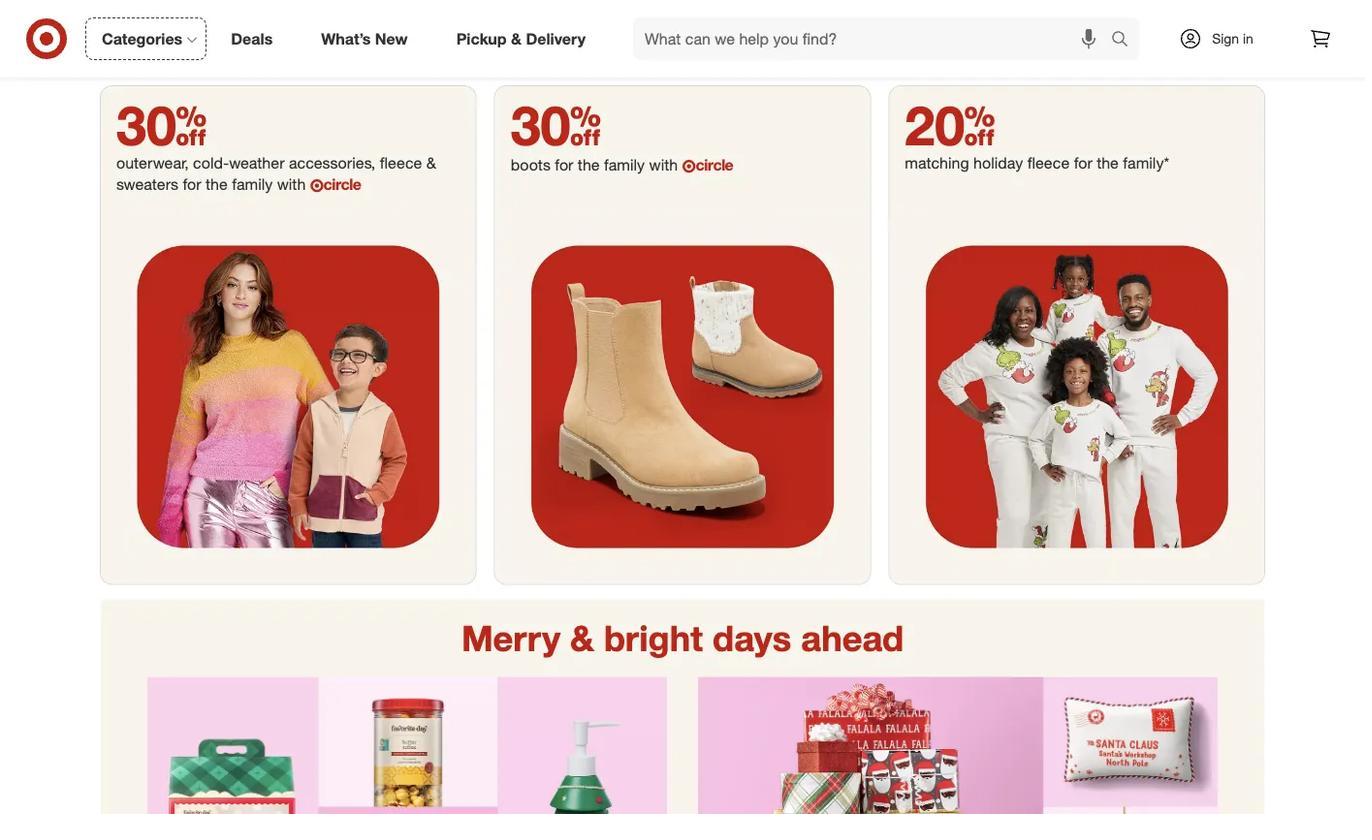 Task type: vqa. For each thing, say whether or not it's contained in the screenshot.
the left &
yes



Task type: locate. For each thing, give the bounding box(es) containing it.
2 horizontal spatial the
[[1097, 154, 1119, 172]]

holiday
[[974, 154, 1023, 172]]

family*
[[1123, 154, 1169, 172]]

1 30 from the left
[[116, 92, 207, 158]]

0 horizontal spatial circle
[[323, 175, 361, 194]]

family down weather
[[232, 175, 273, 194]]

search button
[[1102, 17, 1149, 64]]

fleece
[[380, 154, 422, 172], [1027, 154, 1070, 172]]

for inside the "20 matching holiday fleece for the family*"
[[1074, 154, 1092, 172]]

1 horizontal spatial &
[[511, 29, 522, 48]]

1 horizontal spatial with
[[649, 155, 678, 174]]

for down "cold-"
[[183, 175, 201, 194]]

merry
[[461, 617, 560, 660]]

1 horizontal spatial fleece
[[1027, 154, 1070, 172]]

fleece right accessories,
[[380, 154, 422, 172]]

delivery
[[526, 29, 586, 48]]

What can we help you find? suggestions appear below search field
[[633, 17, 1116, 60]]

the right 'boots'
[[578, 155, 600, 174]]

the left the family* on the top of the page
[[1097, 154, 1119, 172]]

family right 'boots'
[[604, 155, 645, 174]]

boots
[[511, 155, 551, 174]]

deals
[[231, 29, 273, 48]]

categories link
[[85, 17, 207, 60]]

2 vertical spatial &
[[570, 617, 594, 660]]

1 horizontal spatial circle
[[696, 155, 733, 174]]

2 30 from the left
[[511, 92, 601, 158]]

circle
[[696, 155, 733, 174], [323, 175, 361, 194]]

0 horizontal spatial for
[[183, 175, 201, 194]]

the inside the "20 matching holiday fleece for the family*"
[[1097, 154, 1119, 172]]

0 vertical spatial &
[[511, 29, 522, 48]]

merry & bright days ahead
[[461, 617, 904, 660]]

what's new link
[[305, 17, 432, 60]]

categories
[[102, 29, 182, 48]]

&
[[511, 29, 522, 48], [426, 154, 436, 172], [570, 617, 594, 660]]

0 horizontal spatial the
[[206, 175, 228, 194]]

sweaters
[[116, 175, 178, 194]]

0 horizontal spatial &
[[426, 154, 436, 172]]

with
[[649, 155, 678, 174], [277, 175, 306, 194]]

outerwear,
[[116, 154, 189, 172]]

for inside outerwear, cold-weather accessories, fleece & sweaters for the family with
[[183, 175, 201, 194]]

boots for the family with
[[511, 155, 682, 174]]

30
[[116, 92, 207, 158], [511, 92, 601, 158]]

for
[[1074, 154, 1092, 172], [555, 155, 573, 174], [183, 175, 201, 194]]

family
[[604, 155, 645, 174], [232, 175, 273, 194]]

0 horizontal spatial 30
[[116, 92, 207, 158]]

1 vertical spatial with
[[277, 175, 306, 194]]

2 horizontal spatial &
[[570, 617, 594, 660]]

what's new
[[321, 29, 408, 48]]

1 fleece from the left
[[380, 154, 422, 172]]

0 horizontal spatial with
[[277, 175, 306, 194]]

the down "cold-"
[[206, 175, 228, 194]]

& for merry
[[570, 617, 594, 660]]

for left the family* on the top of the page
[[1074, 154, 1092, 172]]

for right 'boots'
[[555, 155, 573, 174]]

1 horizontal spatial 30
[[511, 92, 601, 158]]

30 up sweaters
[[116, 92, 207, 158]]

0 vertical spatial circle
[[696, 155, 733, 174]]

circle for with
[[696, 155, 733, 174]]

2 fleece from the left
[[1027, 154, 1070, 172]]

2 horizontal spatial for
[[1074, 154, 1092, 172]]

the
[[1097, 154, 1119, 172], [578, 155, 600, 174], [206, 175, 228, 194]]

the inside outerwear, cold-weather accessories, fleece & sweaters for the family with
[[206, 175, 228, 194]]

1 horizontal spatial the
[[578, 155, 600, 174]]

with inside outerwear, cold-weather accessories, fleece & sweaters for the family with
[[277, 175, 306, 194]]

30 for outerwear,
[[116, 92, 207, 158]]

weather
[[229, 154, 285, 172]]

1 vertical spatial circle
[[323, 175, 361, 194]]

days
[[713, 617, 791, 660]]

30 down the delivery
[[511, 92, 601, 158]]

0 horizontal spatial fleece
[[380, 154, 422, 172]]

1 vertical spatial family
[[232, 175, 273, 194]]

0 horizontal spatial family
[[232, 175, 273, 194]]

fleece right the holiday
[[1027, 154, 1070, 172]]

1 vertical spatial &
[[426, 154, 436, 172]]

0 vertical spatial family
[[604, 155, 645, 174]]



Task type: describe. For each thing, give the bounding box(es) containing it.
circle for fleece
[[323, 175, 361, 194]]

in
[[1243, 30, 1254, 47]]

bright
[[604, 617, 703, 660]]

sign in link
[[1163, 17, 1284, 60]]

& inside outerwear, cold-weather accessories, fleece & sweaters for the family with
[[426, 154, 436, 172]]

pickup & delivery
[[456, 29, 586, 48]]

cold-
[[193, 154, 229, 172]]

1 horizontal spatial for
[[555, 155, 573, 174]]

1 horizontal spatial family
[[604, 155, 645, 174]]

0 vertical spatial with
[[649, 155, 678, 174]]

accessories,
[[289, 154, 375, 172]]

ahead
[[801, 617, 904, 660]]

fleece inside the "20 matching holiday fleece for the family*"
[[1027, 154, 1070, 172]]

search
[[1102, 31, 1149, 50]]

family inside outerwear, cold-weather accessories, fleece & sweaters for the family with
[[232, 175, 273, 194]]

30 for boots
[[511, 92, 601, 158]]

what's
[[321, 29, 371, 48]]

pickup & delivery link
[[440, 17, 610, 60]]

cozy up & save image
[[101, 0, 1264, 71]]

deals link
[[214, 17, 297, 60]]

fleece inside outerwear, cold-weather accessories, fleece & sweaters for the family with
[[380, 154, 422, 172]]

20 matching holiday fleece for the family*
[[905, 92, 1174, 172]]

sign in
[[1212, 30, 1254, 47]]

pickup
[[456, 29, 507, 48]]

outerwear, cold-weather accessories, fleece & sweaters for the family with
[[116, 154, 436, 194]]

& for pickup
[[511, 29, 522, 48]]

20
[[905, 92, 995, 158]]

matching
[[905, 154, 969, 172]]

new
[[375, 29, 408, 48]]

sign
[[1212, 30, 1239, 47]]



